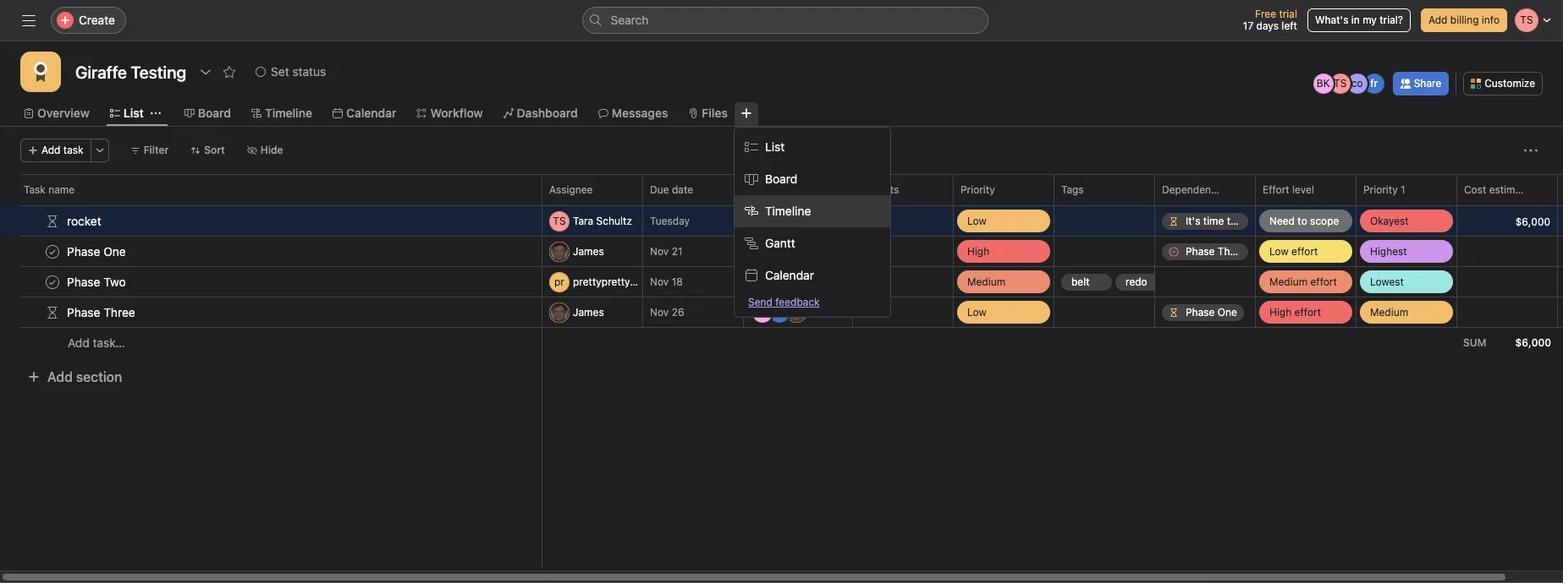 Task type: vqa. For each thing, say whether or not it's contained in the screenshot.
Insert an object image
no



Task type: locate. For each thing, give the bounding box(es) containing it.
low for need
[[967, 215, 987, 227]]

timeline down collaborators
[[765, 204, 811, 218]]

2 priority from the left
[[1363, 184, 1398, 196]]

effort inside popup button
[[1311, 275, 1337, 288]]

board link
[[184, 104, 231, 123]]

show options image
[[1433, 185, 1443, 196]]

completed image
[[42, 272, 63, 292]]

medium effort
[[1270, 275, 1337, 288]]

timeline
[[265, 106, 312, 120], [765, 204, 811, 218]]

nov inside row
[[650, 276, 669, 289]]

medium button
[[954, 267, 1054, 297], [1357, 298, 1457, 328]]

low button
[[954, 298, 1054, 328]]

0 horizontal spatial high
[[967, 245, 990, 258]]

1 horizontal spatial ts
[[1334, 77, 1347, 90]]

low for high
[[967, 306, 987, 319]]

0 vertical spatial high
[[967, 245, 990, 258]]

0 vertical spatial low
[[967, 215, 987, 227]]

effort for medium effort
[[1311, 275, 1337, 288]]

james
[[573, 245, 604, 258], [573, 306, 604, 319]]

more actions image right "task"
[[94, 146, 105, 156]]

section
[[76, 370, 122, 385]]

0 horizontal spatial board
[[198, 106, 231, 120]]

1 horizontal spatial medium button
[[1357, 298, 1457, 328]]

1 horizontal spatial calendar
[[765, 268, 814, 283]]

effort inside dropdown button
[[1292, 245, 1318, 258]]

days
[[1256, 19, 1279, 32]]

low down need
[[1270, 245, 1289, 258]]

medium down the lowest
[[1370, 306, 1408, 319]]

estimate
[[1489, 184, 1530, 196]]

add billing info
[[1429, 14, 1500, 26]]

high inside 'high' dropdown button
[[967, 245, 990, 258]]

1 horizontal spatial more actions image
[[1524, 144, 1538, 157]]

add left task…
[[68, 336, 90, 350]]

ja
[[554, 245, 565, 258], [554, 306, 565, 319]]

0 horizontal spatial medium button
[[954, 267, 1054, 297]]

high inside "high effort" dropdown button
[[1270, 306, 1292, 319]]

effort down low effort dropdown button
[[1311, 275, 1337, 288]]

task
[[63, 144, 83, 157]]

low inside low popup button
[[967, 215, 987, 227]]

2 ja from the top
[[554, 306, 565, 319]]

0 vertical spatial board
[[198, 106, 231, 120]]

add to starred image
[[223, 65, 236, 79]]

completed image
[[42, 242, 63, 262]]

1 vertical spatial board
[[765, 172, 797, 186]]

0 vertical spatial timeline
[[265, 106, 312, 120]]

2 vertical spatial low
[[967, 306, 987, 319]]

calendar
[[346, 106, 396, 120], [765, 268, 814, 283]]

medium down low effort at the right top
[[1270, 275, 1308, 288]]

priority up low popup button
[[961, 184, 995, 196]]

1 vertical spatial ja
[[554, 306, 565, 319]]

1 vertical spatial nov
[[650, 276, 669, 289]]

1 horizontal spatial board
[[765, 172, 797, 186]]

effort inside dropdown button
[[1295, 306, 1321, 319]]

high
[[967, 245, 990, 258], [1270, 306, 1292, 319]]

0 horizontal spatial ts
[[553, 215, 566, 227]]

row
[[0, 174, 1563, 206], [0, 204, 1563, 238], [20, 205, 1563, 207], [0, 235, 1563, 269], [0, 265, 1563, 299], [0, 296, 1563, 330]]

messages link
[[598, 104, 668, 123]]

2 vertical spatial nov
[[650, 306, 669, 319]]

1 vertical spatial medium button
[[1357, 298, 1457, 328]]

ribbon image
[[30, 62, 51, 82]]

0 vertical spatial nov
[[650, 245, 669, 258]]

1 vertical spatial high
[[1270, 306, 1292, 319]]

task dependencies for phase two cell
[[1154, 267, 1256, 298]]

0 horizontal spatial calendar
[[346, 106, 396, 120]]

medium for the leftmost medium popup button
[[967, 275, 1006, 288]]

1 nov from the top
[[650, 245, 669, 258]]

ja up pr
[[554, 245, 565, 258]]

completed checkbox inside phase two cell
[[42, 272, 63, 292]]

add for add billing info
[[1429, 14, 1448, 26]]

add task… row
[[0, 328, 1563, 359]]

priority for priority 1
[[1363, 184, 1398, 196]]

1 james from the top
[[573, 245, 604, 258]]

dashboard link
[[503, 104, 578, 123]]

completed checkbox up completed image
[[42, 242, 63, 262]]

more actions image
[[1524, 144, 1538, 157], [94, 146, 105, 156]]

sort button
[[183, 139, 233, 162]]

completed checkbox for pr
[[42, 272, 63, 292]]

sum
[[1463, 336, 1487, 349]]

2 horizontal spatial medium
[[1370, 306, 1408, 319]]

effort
[[1292, 245, 1318, 258], [1311, 275, 1337, 288], [1295, 306, 1321, 319]]

2 nov from the top
[[650, 276, 669, 289]]

completed checkbox for ja
[[42, 242, 63, 262]]

1 vertical spatial list
[[765, 140, 785, 154]]

0 vertical spatial list
[[123, 106, 144, 120]]

nov 26
[[650, 306, 684, 319]]

21
[[672, 245, 683, 258]]

add left billing
[[1429, 14, 1448, 26]]

nov left 18
[[650, 276, 669, 289]]

nov left the 21
[[650, 245, 669, 258]]

1 horizontal spatial high
[[1270, 306, 1292, 319]]

nov for nov 26
[[650, 306, 669, 319]]

1 priority from the left
[[961, 184, 995, 196]]

0 vertical spatial effort
[[1292, 245, 1318, 258]]

timeline up hide on the top left of page
[[265, 106, 312, 120]]

level
[[1292, 184, 1314, 196]]

name
[[48, 184, 75, 196]]

calendar up send feedback
[[765, 268, 814, 283]]

1 vertical spatial james
[[573, 306, 604, 319]]

add left "task"
[[41, 144, 61, 157]]

james down pr button
[[573, 306, 604, 319]]

rocket cell
[[0, 206, 543, 237]]

tara
[[573, 215, 593, 227]]

search button
[[582, 7, 988, 34]]

17
[[1243, 19, 1254, 32]]

0 horizontal spatial more actions image
[[94, 146, 105, 156]]

0 vertical spatial james
[[573, 245, 604, 258]]

priority left the '1'
[[1363, 184, 1398, 196]]

nov 21
[[650, 245, 683, 258]]

high down low popup button
[[967, 245, 990, 258]]

3 nov from the top
[[650, 306, 669, 319]]

effort down need to scope dropdown button
[[1292, 245, 1318, 258]]

0 horizontal spatial list
[[123, 106, 144, 120]]

completed checkbox inside phase one cell
[[42, 242, 63, 262]]

1 horizontal spatial list
[[765, 140, 785, 154]]

bk
[[1317, 77, 1330, 90]]

1 vertical spatial calendar
[[765, 268, 814, 283]]

2 james from the top
[[573, 306, 604, 319]]

0 horizontal spatial timeline
[[265, 106, 312, 120]]

nov left 26
[[650, 306, 669, 319]]

status
[[292, 64, 326, 79]]

add for add task…
[[68, 336, 90, 350]]

trial?
[[1380, 14, 1403, 26]]

search list box
[[582, 7, 988, 34]]

0 vertical spatial completed checkbox
[[42, 242, 63, 262]]

1 ja from the top
[[554, 245, 565, 258]]

show options image
[[199, 65, 213, 79]]

1 vertical spatial low
[[1270, 245, 1289, 258]]

high for high
[[967, 245, 990, 258]]

send
[[748, 296, 773, 309]]

ts left "tara"
[[553, 215, 566, 227]]

effort for high effort
[[1295, 306, 1321, 319]]

low
[[967, 215, 987, 227], [1270, 245, 1289, 258], [967, 306, 987, 319]]

highest button
[[1357, 237, 1457, 267]]

0 vertical spatial ja
[[554, 245, 565, 258]]

medium button down lowest dropdown button on the right
[[1357, 298, 1457, 328]]

list
[[123, 106, 144, 120], [765, 140, 785, 154]]

— text field
[[1464, 307, 1557, 320]]

1 completed checkbox from the top
[[42, 242, 63, 262]]

dashboard
[[517, 106, 578, 120]]

1 vertical spatial ts
[[553, 215, 566, 227]]

what's
[[1315, 14, 1349, 26]]

james for nov 21
[[573, 245, 604, 258]]

dependencies
[[1162, 184, 1230, 196]]

add section
[[47, 370, 122, 385]]

ts
[[1334, 77, 1347, 90], [553, 215, 566, 227]]

effort down medium effort popup button
[[1295, 306, 1321, 319]]

files link
[[688, 104, 728, 123]]

task
[[24, 184, 46, 196]]

add task…
[[68, 336, 125, 350]]

high down medium effort
[[1270, 306, 1292, 319]]

medium down 'high' dropdown button at the top right of the page
[[967, 275, 1006, 288]]

james down "tara"
[[573, 245, 604, 258]]

hide
[[261, 144, 283, 157]]

board up sort
[[198, 106, 231, 120]]

list up collaborators
[[765, 140, 785, 154]]

1 horizontal spatial priority
[[1363, 184, 1398, 196]]

send feedback
[[748, 296, 820, 309]]

2 vertical spatial effort
[[1295, 306, 1321, 319]]

ts right bk
[[1334, 77, 1347, 90]]

hide button
[[239, 139, 291, 162]]

0 vertical spatial medium button
[[954, 267, 1054, 297]]

list left tab actions icon
[[123, 106, 144, 120]]

low down 'high' dropdown button at the top right of the page
[[967, 306, 987, 319]]

ja down pr
[[554, 306, 565, 319]]

0 horizontal spatial medium
[[967, 275, 1006, 288]]

low inside low dropdown button
[[967, 306, 987, 319]]

add left the section
[[47, 370, 73, 385]]

phase two cell
[[0, 267, 543, 298]]

priority
[[961, 184, 995, 196], [1363, 184, 1398, 196]]

medium for medium popup button to the right
[[1370, 306, 1408, 319]]

1 vertical spatial completed checkbox
[[42, 272, 63, 292]]

priority 1
[[1363, 184, 1405, 196]]

row containing task name
[[0, 174, 1563, 206]]

Completed checkbox
[[42, 242, 63, 262], [42, 272, 63, 292]]

more actions image up estimate
[[1524, 144, 1538, 157]]

completed checkbox up dependencies image
[[42, 272, 63, 292]]

files
[[702, 106, 728, 120]]

phase one cell
[[0, 236, 543, 267]]

None text field
[[71, 57, 191, 87], [1464, 216, 1557, 229], [71, 57, 191, 87], [1464, 216, 1557, 229]]

nov
[[650, 245, 669, 258], [650, 276, 669, 289], [650, 306, 669, 319]]

0 horizontal spatial priority
[[961, 184, 995, 196]]

18
[[672, 276, 683, 289]]

2 completed checkbox from the top
[[42, 272, 63, 292]]

1 vertical spatial effort
[[1311, 275, 1337, 288]]

board up gantt
[[765, 172, 797, 186]]

nov for nov 21
[[650, 245, 669, 258]]

due date
[[650, 184, 693, 196]]

calendar left workflow link
[[346, 106, 396, 120]]

header untitled section tree grid
[[0, 204, 1563, 359]]

add for add task
[[41, 144, 61, 157]]

add inside row
[[68, 336, 90, 350]]

low inside low effort dropdown button
[[1270, 245, 1289, 258]]

medium button down 'high' dropdown button at the top right of the page
[[954, 267, 1054, 297]]

add tab image
[[740, 107, 753, 120]]

gantt menu item
[[735, 228, 890, 260]]

low up 'high' dropdown button at the top right of the page
[[967, 215, 987, 227]]

schultz
[[596, 215, 632, 227]]

workflow link
[[417, 104, 483, 123]]

1 horizontal spatial timeline
[[765, 204, 811, 218]]



Task type: describe. For each thing, give the bounding box(es) containing it.
row containing ts
[[0, 204, 1563, 238]]

share
[[1414, 77, 1442, 90]]

free trial 17 days left
[[1243, 8, 1297, 32]]

tara schultz
[[573, 215, 632, 227]]

need
[[1270, 215, 1295, 227]]

row containing pr
[[0, 265, 1563, 299]]

medium effort button
[[1256, 267, 1356, 297]]

filter
[[144, 144, 169, 157]]

add task button
[[20, 139, 91, 162]]

Phase Three text field
[[63, 304, 140, 321]]

list link
[[110, 104, 144, 123]]

Phase One text field
[[63, 243, 131, 260]]

set status
[[271, 64, 326, 79]]

fr
[[1370, 77, 1378, 90]]

ja for nov 21
[[554, 245, 565, 258]]

due
[[650, 184, 669, 196]]

tags
[[1061, 184, 1084, 196]]

ts inside header untitled section tree grid
[[553, 215, 566, 227]]

assignee
[[549, 184, 593, 196]]

lowest button
[[1357, 267, 1457, 297]]

filter button
[[122, 139, 176, 162]]

send feedback link
[[748, 295, 820, 311]]

need to scope
[[1270, 215, 1339, 227]]

workflow
[[430, 106, 483, 120]]

sort
[[204, 144, 225, 157]]

in
[[1351, 14, 1360, 26]]

ja for nov 26
[[554, 306, 565, 319]]

share button
[[1393, 72, 1449, 96]]

1 vertical spatial timeline
[[765, 204, 811, 218]]

tuesday
[[650, 215, 690, 228]]

timeline link
[[251, 104, 312, 123]]

low effort
[[1270, 245, 1318, 258]]

high button
[[954, 237, 1054, 267]]

gantt
[[765, 236, 795, 251]]

scope
[[1310, 215, 1339, 227]]

low button
[[954, 207, 1054, 236]]

effort level
[[1263, 184, 1314, 196]]

calendar link
[[333, 104, 396, 123]]

cost
[[1464, 184, 1486, 196]]

effort
[[1263, 184, 1290, 196]]

expand sidebar image
[[22, 14, 36, 27]]

effort for low effort
[[1292, 245, 1318, 258]]

lowest
[[1370, 275, 1404, 288]]

1
[[1401, 184, 1405, 196]]

tab actions image
[[150, 108, 161, 118]]

high for high effort
[[1270, 306, 1292, 319]]

nov 18
[[650, 276, 683, 289]]

add section button
[[20, 362, 129, 393]]

$6,000
[[1515, 336, 1551, 349]]

left
[[1282, 19, 1297, 32]]

add billing info button
[[1421, 8, 1507, 32]]

Phase Two text field
[[63, 274, 131, 291]]

add task… button
[[68, 334, 125, 353]]

search
[[611, 13, 649, 27]]

to
[[1298, 215, 1307, 227]]

26
[[672, 306, 684, 319]]

cost estimate
[[1464, 184, 1530, 196]]

pr button
[[549, 272, 639, 292]]

rocket text field
[[63, 213, 106, 230]]

task name
[[24, 184, 75, 196]]

set status button
[[248, 60, 334, 84]]

okayest button
[[1357, 207, 1457, 236]]

okayest
[[1370, 215, 1409, 227]]

tags for phase three cell
[[1054, 297, 1155, 328]]

add for add section
[[47, 370, 73, 385]]

high effort button
[[1256, 298, 1356, 328]]

priority for priority
[[961, 184, 995, 196]]

dependencies image
[[46, 215, 59, 228]]

projects
[[860, 184, 899, 196]]

phase three cell
[[0, 297, 543, 328]]

billing
[[1450, 14, 1479, 26]]

0 vertical spatial ts
[[1334, 77, 1347, 90]]

high effort
[[1270, 306, 1321, 319]]

create
[[79, 13, 115, 27]]

collaborators
[[751, 184, 815, 196]]

my
[[1363, 14, 1377, 26]]

pr
[[554, 275, 564, 288]]

dependencies image
[[46, 306, 59, 319]]

co
[[1351, 77, 1363, 90]]

low effort button
[[1256, 237, 1356, 267]]

need to scope button
[[1256, 207, 1356, 236]]

set
[[271, 64, 289, 79]]

overview
[[37, 106, 90, 120]]

customize button
[[1464, 72, 1543, 96]]

james for nov 26
[[573, 306, 604, 319]]

nov for nov 18
[[650, 276, 669, 289]]

feedback
[[775, 296, 820, 309]]

what's in my trial? button
[[1308, 8, 1411, 32]]

add task
[[41, 144, 83, 157]]

what's in my trial?
[[1315, 14, 1403, 26]]

1 horizontal spatial medium
[[1270, 275, 1308, 288]]

0 vertical spatial calendar
[[346, 106, 396, 120]]

trial
[[1279, 8, 1297, 20]]

highest
[[1370, 245, 1407, 258]]

free
[[1255, 8, 1276, 20]]

create button
[[51, 7, 126, 34]]



